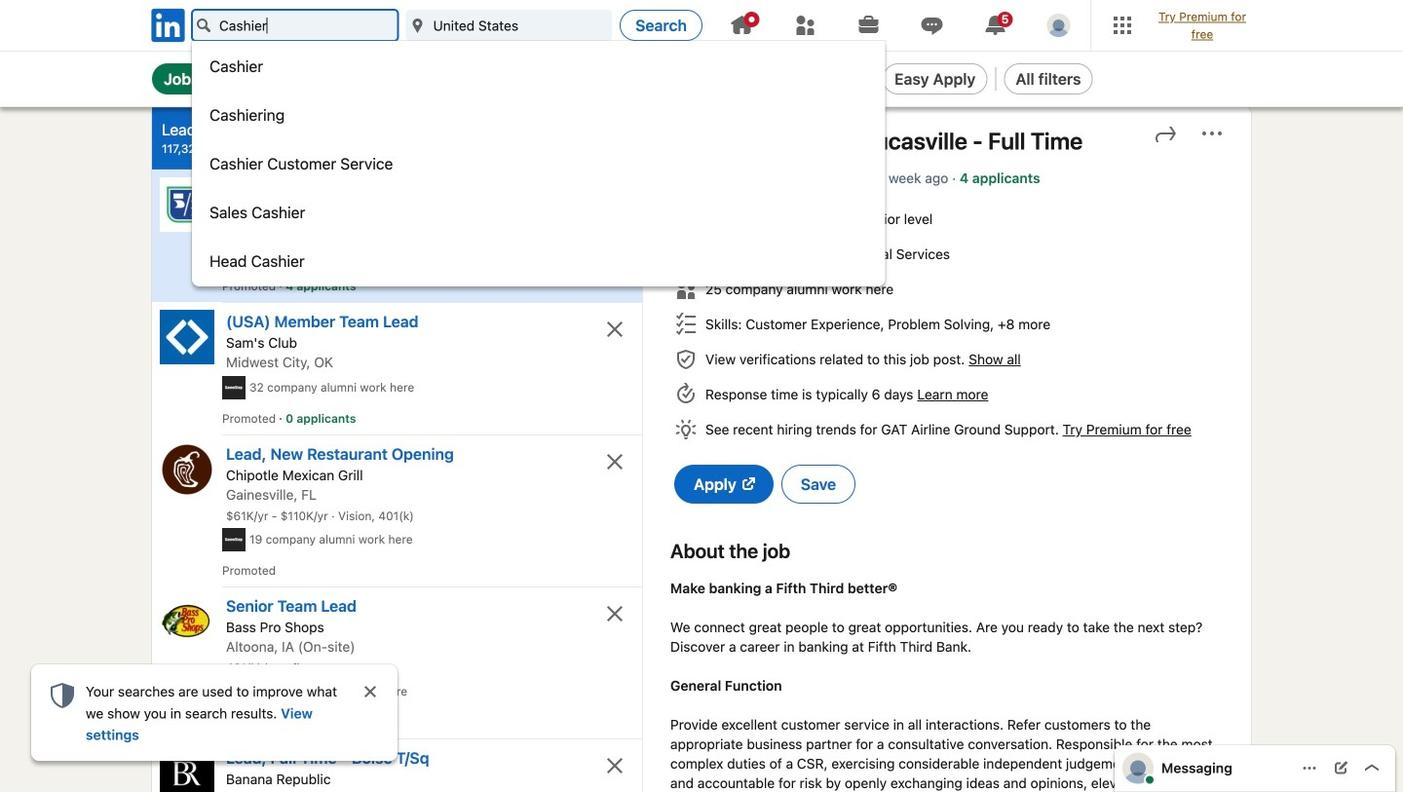 Task type: describe. For each thing, give the bounding box(es) containing it.
custom image
[[196, 18, 212, 33]]

bass pro shops logo image
[[160, 594, 214, 649]]

City, state, or zip code text field
[[406, 10, 612, 41]]

linkedin image
[[148, 5, 188, 45]]

4 option from the top
[[192, 189, 886, 236]]

linkedin image
[[148, 5, 188, 45]]

Search by title, skill, or company text field
[[192, 10, 398, 41]]

1 option from the top
[[192, 43, 886, 90]]



Task type: locate. For each thing, give the bounding box(es) containing it.
5 option from the top
[[192, 238, 886, 285]]

2 dismiss job image from the top
[[603, 450, 627, 474]]

sam's club logo image
[[160, 310, 214, 365]]

3 dismiss job image from the top
[[603, 754, 627, 778]]

share image
[[1154, 122, 1177, 145]]

2 option from the top
[[192, 92, 886, 138]]

option
[[192, 43, 886, 90], [192, 92, 886, 138], [192, 140, 886, 187], [192, 189, 886, 236], [192, 238, 886, 285]]

dismiss job image
[[603, 602, 627, 626]]

dismiss job image for banana republic logo on the left bottom
[[603, 754, 627, 778]]

3 option from the top
[[192, 140, 886, 187]]

0 vertical spatial dismiss job image
[[603, 318, 627, 341]]

dismiss job image
[[603, 318, 627, 341], [603, 450, 627, 474], [603, 754, 627, 778]]

chipotle mexican grill logo image
[[160, 442, 214, 497]]

1 vertical spatial dismiss job image
[[603, 450, 627, 474]]

1 dismiss job image from the top
[[603, 318, 627, 341]]

dismiss job image for the sam's club logo
[[603, 318, 627, 341]]

2 vertical spatial dismiss job image
[[603, 754, 627, 778]]

rachel moore image
[[1047, 14, 1071, 37]]

banana republic logo image
[[160, 746, 214, 792]]

Easy Apply filter. button
[[883, 63, 988, 95]]

region
[[31, 665, 398, 761]]

rachel moore image
[[1123, 753, 1154, 784]]

response time is typically 6 days image
[[674, 383, 698, 406], [674, 383, 698, 406]]

dismiss job image for chipotle mexican grill logo
[[603, 450, 627, 474]]

fifth third bank logo image
[[160, 177, 214, 232]]

dismiss "your searches are used to improve what we show you in search results." notification 1 of 1. image
[[363, 684, 378, 700]]



Task type: vqa. For each thing, say whether or not it's contained in the screenshot.
"Cookie"
no



